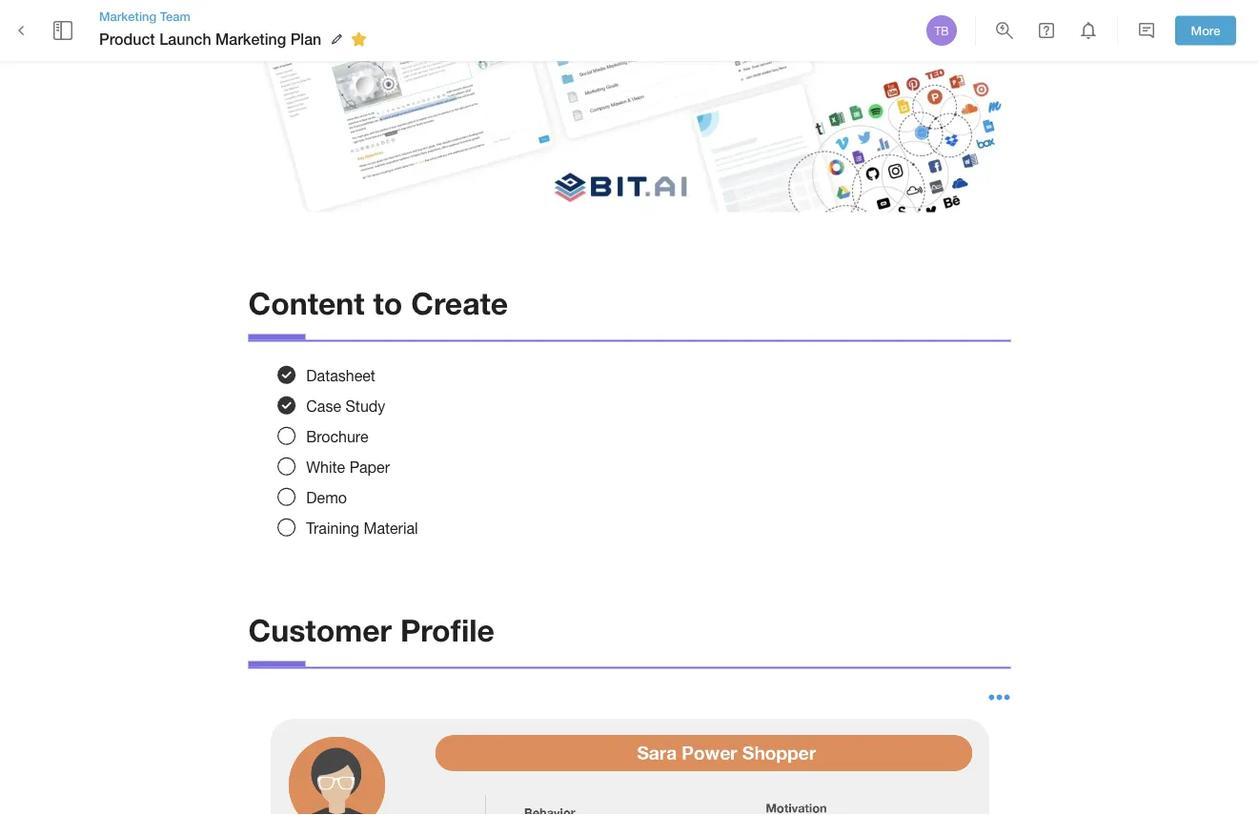 Task type: locate. For each thing, give the bounding box(es) containing it.
more button
[[1176, 16, 1237, 45]]

product
[[99, 30, 155, 48]]

0 horizontal spatial marketing
[[99, 8, 157, 23]]

marketing down "marketing team" link
[[216, 30, 286, 48]]

training
[[306, 519, 360, 537]]

create
[[411, 285, 509, 321]]

content to create
[[248, 285, 509, 321]]

customer
[[248, 612, 392, 648]]

0 vertical spatial marketing
[[99, 8, 157, 23]]

remove favorite image
[[347, 28, 370, 51]]

tb button
[[924, 12, 960, 49]]

study
[[346, 397, 386, 415]]

plan
[[291, 30, 322, 48]]

brochure
[[306, 428, 369, 445]]

marketing
[[99, 8, 157, 23], [216, 30, 286, 48]]

marketing up product
[[99, 8, 157, 23]]

1 vertical spatial marketing
[[216, 30, 286, 48]]

launch
[[159, 30, 211, 48]]

tb
[[935, 24, 950, 37]]

1 horizontal spatial marketing
[[216, 30, 286, 48]]

more
[[1192, 23, 1221, 38]]

paper
[[350, 458, 390, 476]]



Task type: vqa. For each thing, say whether or not it's contained in the screenshot.
Demo
yes



Task type: describe. For each thing, give the bounding box(es) containing it.
product launch marketing plan
[[99, 30, 322, 48]]

marketing team link
[[99, 8, 373, 25]]

customer profile
[[248, 612, 495, 648]]

case
[[306, 397, 341, 415]]

white
[[306, 458, 345, 476]]

demo
[[306, 489, 347, 506]]

to
[[373, 285, 403, 321]]

material
[[364, 519, 418, 537]]

white paper
[[306, 458, 390, 476]]

team
[[160, 8, 191, 23]]

profile
[[400, 612, 495, 648]]

case study
[[306, 397, 386, 415]]

datasheet
[[306, 367, 376, 384]]

content
[[248, 285, 365, 321]]

marketing team
[[99, 8, 191, 23]]

training material
[[306, 519, 418, 537]]



